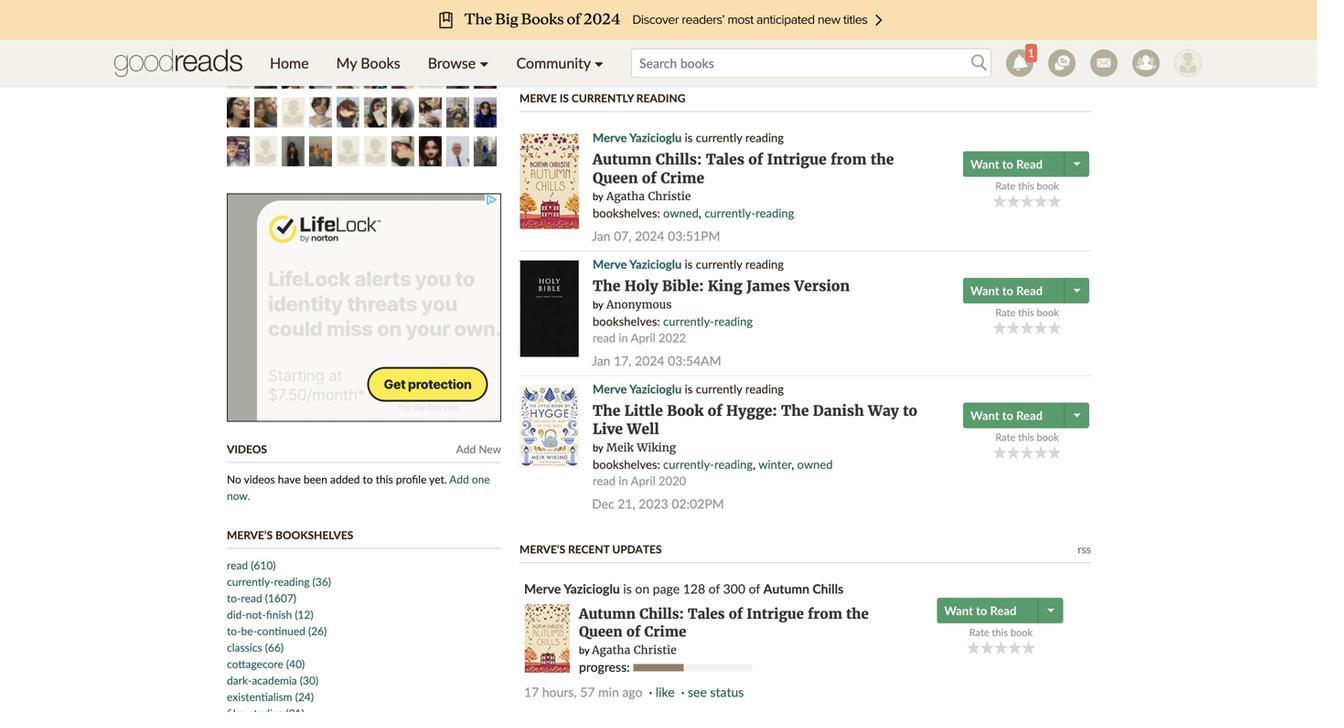 Task type: vqa. For each thing, say whether or not it's contained in the screenshot.
Add
yes



Task type: locate. For each thing, give the bounding box(es) containing it.
17,
[[614, 353, 632, 369]]

1 currently from the top
[[696, 130, 742, 145]]

(30) inside read (610) currently-reading (36) to-read (1607) did-not-finish (12) to-be-continued (26) classics (66) cottagecore (40) dark-academia (30) existentialism (24)
[[300, 674, 319, 687]]

owned link right winter at the right of page
[[797, 457, 833, 472]]

currently-reading link up 03:51pm at the top of the page
[[705, 206, 794, 221]]

2 jan from the top
[[592, 353, 611, 369]]

0 vertical spatial agatha
[[607, 189, 645, 204]]

tales down 128
[[688, 606, 725, 623]]

profile
[[396, 473, 427, 486]]

1 vertical spatial agatha
[[592, 644, 630, 658]]

merve yazicioglu is currently reading the holy bible: king james version by anonymous bookshelves: currently-reading read in april 2022
[[593, 257, 850, 345]]

0 vertical spatial april
[[631, 331, 656, 345]]

2 ▾ from the left
[[594, 54, 604, 72]]

rate this book for the little book of hygge: the danish way to live well
[[996, 431, 1059, 444]]

autumn chills: tales of intrigue from the queen of crime link down 300 at the right of page
[[579, 606, 869, 641]]

read up dec
[[593, 474, 616, 488]]

kristia... image
[[392, 136, 414, 166]]

0 vertical spatial owned
[[663, 206, 699, 221]]

1 vertical spatial autumn chills: tales of intrigue from the queen of crime link
[[579, 606, 869, 641]]

reading
[[637, 91, 686, 105]]

by inside merve yazicioglu is currently reading the holy bible: king james version by anonymous bookshelves: currently-reading read in april 2022
[[593, 299, 604, 311]]

the little book o... image
[[520, 385, 579, 469]]

1 horizontal spatial owned link
[[797, 457, 833, 472]]

now.
[[227, 489, 250, 503]]

2 april from the top
[[631, 474, 656, 488]]

april up 'jan 17, 2024 03:54am'
[[631, 331, 656, 345]]

0 horizontal spatial ▾
[[480, 54, 489, 72]]

currently for bible:
[[696, 257, 742, 272]]

merve inside merve yazicioglu is currently reading autumn chills: tales of intrigue from the queen of crime by agatha christie bookshelves: owned , currently-reading
[[593, 130, 627, 145]]

jan 07, 2024 03:51pm link
[[592, 228, 720, 244]]

autumn chills: tales of intrigue from the queen of crime link
[[593, 150, 894, 187], [579, 606, 869, 641]]

3 currently from the top
[[696, 382, 742, 396]]

3 bookshelves: from the top
[[593, 457, 660, 472]]

michael... image
[[419, 59, 442, 89]]

merve derya yazicioglu's followers (30) link
[[227, 30, 467, 43]]

autumn chills by agatha christie image
[[524, 605, 570, 673]]

chills: down page
[[640, 606, 684, 623]]

2 vertical spatial autumn
[[579, 606, 636, 623]]

willow image
[[474, 59, 497, 89]]

by inside merve yazicioglu is currently reading autumn chills: tales of intrigue from the queen of crime by agatha christie bookshelves: owned , currently-reading
[[593, 190, 604, 203]]

01:50
[[652, 24, 680, 38]]

currently-reading link down the holy bible: king james version link
[[663, 314, 753, 329]]

like
[[656, 685, 675, 700]]

is inside merve yazicioglu is currently reading autumn chills: tales of intrigue from the queen of crime by agatha christie bookshelves: owned , currently-reading
[[685, 130, 693, 145]]

intrigue
[[767, 150, 827, 169], [747, 606, 804, 623]]

read up 17,
[[593, 331, 616, 345]]

view
[[993, 51, 1020, 66]]

1 vertical spatial owned link
[[797, 457, 833, 472]]

agatha up 07,
[[607, 189, 645, 204]]

by
[[593, 190, 604, 203], [593, 299, 604, 311], [593, 442, 604, 454], [579, 644, 590, 657]]

2 vertical spatial bookshelves:
[[593, 457, 660, 472]]

book
[[1037, 180, 1059, 192], [1037, 307, 1059, 319], [1037, 431, 1059, 444], [1011, 627, 1033, 639]]

updates
[[612, 543, 662, 556]]

is up "book"
[[685, 382, 693, 396]]

the up the live
[[593, 402, 621, 420]]

1 horizontal spatial (30)
[[448, 30, 467, 43]]

,
[[699, 206, 702, 221], [753, 457, 756, 472], [792, 457, 794, 472]]

to for merve yazicioglu link below recent
[[976, 604, 987, 618]]

merve up "autumn chills by agatha christie" image
[[524, 581, 561, 597]]

bookshelves: down anonymous link
[[593, 314, 660, 329]]

the left the holy
[[593, 277, 621, 296]]

1 vertical spatial currently-reading link
[[663, 314, 753, 329]]

2024 right 17,
[[635, 353, 665, 369]]

jan left 07,
[[592, 228, 611, 244]]

autumn chills: tales of intrigue from the queen of crime link up 03:51pm at the top of the page
[[593, 150, 894, 187]]

queen inside merve yazicioglu is currently reading autumn chills: tales of intrigue from the queen of crime by agatha christie bookshelves: owned , currently-reading
[[593, 169, 638, 187]]

by left anonymous link
[[593, 299, 604, 311]]

april inside merve yazicioglu is currently reading the little book of hygge: the danish way to live well by meik wiking bookshelves: currently-reading , winter , owned read in april 2020
[[631, 474, 656, 488]]

merve's left recent
[[520, 543, 566, 556]]

1 horizontal spatial the
[[871, 150, 894, 169]]

1 vertical spatial bookshelves:
[[593, 314, 660, 329]]

0 vertical spatial (30)
[[448, 30, 467, 43]]

currently- inside read (610) currently-reading (36) to-read (1607) did-not-finish (12) to-be-continued (26) classics (66) cottagecore (40) dark-academia (30) existentialism (24)
[[227, 575, 274, 589]]

continued
[[257, 625, 305, 638]]

yet.
[[429, 473, 447, 486]]

posts
[[1055, 51, 1083, 66]]

1 2024 from the top
[[635, 228, 665, 244]]

1 vertical spatial currently
[[696, 257, 742, 272]]

agatha up "progress:"
[[592, 644, 630, 658]]

currently- down read (610) link
[[227, 575, 274, 589]]

currently- inside merve yazicioglu is currently reading the holy bible: king james version by anonymous bookshelves: currently-reading read in april 2022
[[663, 314, 714, 329]]

crime
[[661, 169, 704, 187], [644, 623, 686, 641]]

existentialism
[[227, 691, 292, 704]]

merve for holy
[[593, 257, 627, 272]]

want for autumn chills: tales of intrigue from the queen of crime
[[971, 157, 999, 172]]

rate
[[996, 180, 1016, 192], [996, 307, 1016, 319], [996, 431, 1016, 444], [969, 627, 990, 639]]

want to read button
[[963, 151, 1067, 177], [963, 278, 1067, 304], [963, 403, 1067, 428], [937, 598, 1041, 624]]

currently- down the bible:
[[663, 314, 714, 329]]

books
[[361, 54, 400, 72]]

nutt wit image
[[337, 59, 360, 89]]

marta c... image
[[364, 97, 387, 128]]

1 vertical spatial queen
[[579, 623, 623, 641]]

added
[[330, 473, 360, 486]]

the for the holy bible: king james version
[[593, 277, 621, 296]]

2 2024 from the top
[[635, 353, 665, 369]]

classics (66) link
[[227, 641, 284, 655]]

0 vertical spatial from
[[831, 150, 867, 169]]

bookshelves: up 07,
[[593, 206, 660, 221]]

1 vertical spatial from
[[808, 606, 843, 623]]

yazicioglu inside merve yazicioglu is currently reading autumn chills: tales of intrigue from the queen of crime by agatha christie bookshelves: owned , currently-reading
[[629, 130, 682, 145]]

deniz image
[[309, 136, 332, 166]]

0 horizontal spatial ,
[[699, 206, 702, 221]]

1 in from the top
[[619, 331, 628, 345]]

in inside merve yazicioglu is currently reading the little book of hygge: the danish way to live well by meik wiking bookshelves: currently-reading , winter , owned read in april 2020
[[619, 474, 628, 488]]

1 vertical spatial the
[[846, 606, 869, 623]]

sanely ... image
[[337, 136, 360, 166]]

benny image
[[309, 97, 332, 128]]

0 vertical spatial merve's
[[227, 529, 273, 542]]

(610)
[[251, 559, 276, 572]]

merve yazicioglu link up the holy
[[593, 257, 682, 272]]

be-
[[241, 625, 257, 638]]

merve down 17,
[[593, 382, 627, 396]]

autumn left chills
[[764, 581, 810, 597]]

yazicioglu up little
[[629, 382, 682, 396]]

yazicioglu inside merve yazicioglu is currently reading the holy bible: king james version by anonymous bookshelves: currently-reading read in april 2022
[[629, 257, 682, 272]]

the little book of hygge: the danish way to live well link
[[593, 402, 918, 439]]

add
[[456, 443, 476, 456], [449, 473, 469, 486]]

by right autumn chills: ta... image
[[593, 190, 604, 203]]

1 vertical spatial jan
[[592, 353, 611, 369]]

1 vertical spatial in
[[619, 474, 628, 488]]

merve down currently
[[593, 130, 627, 145]]

in up 17,
[[619, 331, 628, 345]]

agatha christie link up jan 07, 2024 03:51pm
[[607, 189, 691, 204]]

chills: down reading
[[656, 150, 702, 169]]

1 horizontal spatial merve's
[[520, 543, 566, 556]]

1 april from the top
[[631, 331, 656, 345]]

· left see
[[681, 685, 685, 700]]

tales inside autumn chills: tales of intrigue from the queen of crime by agatha christie progress:
[[688, 606, 725, 623]]

is down reading
[[685, 130, 693, 145]]

yazicioglu up the holy
[[629, 257, 682, 272]]

inbox image
[[1090, 49, 1118, 77]]

owned right winter at the right of page
[[797, 457, 833, 472]]

menu
[[256, 40, 618, 86]]

from inside merve yazicioglu is currently reading autumn chills: tales of intrigue from the queen of crime by agatha christie bookshelves: owned , currently-reading
[[831, 150, 867, 169]]

add for one
[[449, 473, 469, 486]]

king
[[708, 277, 743, 296]]

meik
[[607, 441, 634, 455]]

crime up 03:51pm at the top of the page
[[661, 169, 704, 187]]

queen
[[593, 169, 638, 187], [579, 623, 623, 641]]

2 vertical spatial currently
[[696, 382, 742, 396]]

finish
[[266, 608, 292, 622]]

owned up 03:51pm at the top of the page
[[663, 206, 699, 221]]

0 vertical spatial owned link
[[663, 206, 699, 221]]

by down the live
[[593, 442, 604, 454]]

min
[[598, 685, 619, 700]]

2022
[[624, 24, 649, 38], [659, 331, 686, 345]]

owned
[[663, 206, 699, 221], [797, 457, 833, 472]]

april up 2023
[[631, 474, 656, 488]]

2 currently from the top
[[696, 257, 742, 272]]

0 vertical spatial intrigue
[[767, 150, 827, 169]]

1 jan from the top
[[592, 228, 611, 244]]

by up "progress:"
[[579, 644, 590, 657]]

is inside merve yazicioglu is currently reading the little book of hygge: the danish way to live well by meik wiking bookshelves: currently-reading , winter , owned read in april 2020
[[685, 382, 693, 396]]

1 vertical spatial (30)
[[300, 674, 319, 687]]

no
[[227, 473, 241, 486]]

menu containing home
[[256, 40, 618, 86]]

merve is currently reading link
[[520, 91, 686, 105]]

read up not- at bottom
[[241, 592, 262, 605]]

on left page
[[635, 581, 650, 597]]

published on july 29, 2022 01:50
[[520, 24, 680, 38]]

0 vertical spatial queen
[[593, 169, 638, 187]]

merve down community
[[520, 91, 557, 105]]

is up the bible:
[[685, 257, 693, 272]]

1 vertical spatial add
[[449, 473, 469, 486]]

0 vertical spatial christie
[[648, 189, 691, 204]]

0 vertical spatial the
[[871, 150, 894, 169]]

queen inside autumn chills: tales of intrigue from the queen of crime by agatha christie progress:
[[579, 623, 623, 641]]

1 horizontal spatial ·
[[681, 685, 685, 700]]

read
[[1016, 157, 1043, 172], [1016, 284, 1043, 298], [1016, 408, 1043, 423], [990, 604, 1017, 618]]

currently- up 03:51pm at the top of the page
[[705, 206, 756, 221]]

christie inside merve yazicioglu is currently reading autumn chills: tales of intrigue from the queen of crime by agatha christie bookshelves: owned , currently-reading
[[648, 189, 691, 204]]

0 vertical spatial autumn chills: tales of intrigue from the queen of crime link
[[593, 150, 894, 187]]

2024 for autumn chills: tales of intrigue from the queen of crime
[[635, 228, 665, 244]]

christie up jan 07, 2024 03:51pm
[[648, 189, 691, 204]]

merve yazicioglu link
[[593, 130, 682, 145], [593, 257, 682, 272], [593, 382, 682, 396], [524, 581, 620, 597]]

want
[[971, 157, 999, 172], [971, 284, 999, 298], [971, 408, 999, 423], [944, 604, 973, 618]]

crime down page
[[644, 623, 686, 641]]

christie up like link at bottom
[[634, 644, 677, 658]]

by inside autumn chills: tales of intrigue from the queen of crime by agatha christie progress:
[[579, 644, 590, 657]]

0 vertical spatial chills:
[[656, 150, 702, 169]]

, inside merve yazicioglu is currently reading autumn chills: tales of intrigue from the queen of crime by agatha christie bookshelves: owned , currently-reading
[[699, 206, 702, 221]]

owned link up 03:51pm at the top of the page
[[663, 206, 699, 221]]

community ▾
[[516, 54, 604, 72]]

0 horizontal spatial the
[[846, 606, 869, 623]]

bookshelves: inside merve yazicioglu is currently reading the little book of hygge: the danish way to live well by meik wiking bookshelves: currently-reading , winter , owned read in april 2020
[[593, 457, 660, 472]]

2 vertical spatial currently-reading link
[[663, 457, 753, 472]]

0 vertical spatial add
[[456, 443, 476, 456]]

0 horizontal spatial owned link
[[663, 206, 699, 221]]

, left winter at the right of page
[[753, 457, 756, 472]]

currently inside merve yazicioglu is currently reading the holy bible: king james version by anonymous bookshelves: currently-reading read in april 2022
[[696, 257, 742, 272]]

şevval image
[[282, 136, 305, 166]]

1 bookshelves: from the top
[[593, 206, 660, 221]]

0 vertical spatial autumn
[[593, 150, 652, 169]]

currently-reading link up 2020 at the bottom of the page
[[663, 457, 753, 472]]

1 vertical spatial christie
[[634, 644, 677, 658]]

chills: inside merve yazicioglu is currently reading autumn chills: tales of intrigue from the queen of crime by agatha christie bookshelves: owned , currently-reading
[[656, 150, 702, 169]]

▾ inside popup button
[[480, 54, 489, 72]]

autumn inside merve yazicioglu is currently reading autumn chills: tales of intrigue from the queen of crime by agatha christie bookshelves: owned , currently-reading
[[593, 150, 652, 169]]

c image
[[227, 59, 250, 89]]

0 vertical spatial currently
[[696, 130, 742, 145]]

0 vertical spatial crime
[[661, 169, 704, 187]]

is down 'community ▾' 'dropdown button'
[[560, 91, 569, 105]]

(30) up (24)
[[300, 674, 319, 687]]

0 horizontal spatial ·
[[649, 685, 652, 700]]

03:51pm
[[668, 228, 720, 244]]

currently inside merve yazicioglu is currently reading the little book of hygge: the danish way to live well by meik wiking bookshelves: currently-reading , winter , owned read in april 2020
[[696, 382, 742, 396]]

agatha christie link up "progress:"
[[592, 644, 677, 658]]

add for new
[[456, 443, 476, 456]]

to
[[1002, 157, 1014, 172], [1002, 284, 1014, 298], [903, 402, 918, 420], [1002, 408, 1014, 423], [363, 473, 373, 486], [976, 604, 987, 618]]

the inside autumn chills: tales of intrigue from the queen of crime by agatha christie progress:
[[846, 606, 869, 623]]

the holy bible: king james version link
[[593, 277, 850, 296]]

home link
[[256, 40, 323, 86]]

is for well
[[685, 382, 693, 396]]

queen up 07,
[[593, 169, 638, 187]]

1 vertical spatial merve's
[[520, 543, 566, 556]]

1 vertical spatial chills:
[[640, 606, 684, 623]]

from inside autumn chills: tales of intrigue from the queen of crime by agatha christie progress:
[[808, 606, 843, 623]]

300
[[723, 581, 746, 597]]

merve yazicioglu link up little
[[593, 382, 682, 396]]

tales up 03:51pm at the top of the page
[[706, 150, 745, 169]]

2022 inside merve yazicioglu is currently reading the holy bible: king james version by anonymous bookshelves: currently-reading read in april 2022
[[659, 331, 686, 345]]

2 bookshelves: from the top
[[593, 314, 660, 329]]

owned inside merve yazicioglu is currently reading autumn chills: tales of intrigue from the queen of crime by agatha christie bookshelves: owned , currently-reading
[[663, 206, 699, 221]]

▾ down published on july 29, 2022 01:50
[[594, 54, 604, 72]]

autumn inside autumn chills: tales of intrigue from the queen of crime by agatha christie progress:
[[579, 606, 636, 623]]

0 horizontal spatial owned
[[663, 206, 699, 221]]

17
[[524, 685, 539, 700]]

yazicioglu inside merve yazicioglu is currently reading the little book of hygge: the danish way to live well by meik wiking bookshelves: currently-reading , winter , owned read in april 2020
[[629, 382, 682, 396]]

christie inside autumn chills: tales of intrigue from the queen of crime by agatha christie progress:
[[634, 644, 677, 658]]

winter
[[759, 457, 792, 472]]

rate this book for autumn chills: tales of intrigue from the queen of crime
[[996, 180, 1059, 192]]

sandra ... image
[[282, 97, 305, 128]]

0 vertical spatial bookshelves:
[[593, 206, 660, 221]]

want to read
[[971, 157, 1043, 172], [971, 284, 1043, 298], [971, 408, 1043, 423], [944, 604, 1017, 618]]

amarie image
[[419, 97, 442, 128]]

1 horizontal spatial 2022
[[659, 331, 686, 345]]

the inside merve yazicioglu is currently reading the holy bible: king james version by anonymous bookshelves: currently-reading read in april 2022
[[593, 277, 621, 296]]

bookshelves: inside merve yazicioglu is currently reading the holy bible: king james version by anonymous bookshelves: currently-reading read in april 2022
[[593, 314, 660, 329]]

0 vertical spatial in
[[619, 331, 628, 345]]

yazicioglu for currently-
[[629, 257, 682, 272]]

april inside merve yazicioglu is currently reading the holy bible: king james version by anonymous bookshelves: currently-reading read in april 2022
[[631, 331, 656, 345]]

to for merve yazicioglu link for the holy bible: king james version
[[1002, 284, 1014, 298]]

1 vertical spatial 2024
[[635, 353, 665, 369]]

add left new
[[456, 443, 476, 456]]

currently- up 2020 at the bottom of the page
[[663, 457, 714, 472]]

· left like link at bottom
[[649, 685, 652, 700]]

read for the little book of hygge: the danish way to live well
[[1016, 408, 1043, 423]]

, down the little book of hygge: the danish way to live well link at bottom
[[792, 457, 794, 472]]

crime inside autumn chills: tales of intrigue from the queen of crime by agatha christie progress:
[[644, 623, 686, 641]]

to-
[[227, 592, 241, 605], [227, 625, 241, 638]]

merve inside merve yazicioglu is currently reading the holy bible: king james version by anonymous bookshelves: currently-reading read in april 2022
[[593, 257, 627, 272]]

merve down 07,
[[593, 257, 627, 272]]

all
[[1023, 51, 1035, 66]]

2020
[[659, 474, 686, 488]]

2022 right the 29,
[[624, 24, 649, 38]]

, up 03:51pm at the top of the page
[[699, 206, 702, 221]]

1 vertical spatial april
[[631, 474, 656, 488]]

1 vertical spatial intrigue
[[747, 606, 804, 623]]

on left july
[[569, 24, 582, 38]]

1 horizontal spatial owned
[[797, 457, 833, 472]]

0 vertical spatial to-
[[227, 592, 241, 605]]

autumn up "progress:"
[[579, 606, 636, 623]]

2 in from the top
[[619, 474, 628, 488]]

1 horizontal spatial ▾
[[594, 54, 604, 72]]

queen up "progress:"
[[579, 623, 623, 641]]

aulona ... image
[[392, 59, 414, 89]]

currently- inside merve yazicioglu is currently reading the little book of hygge: the danish way to live well by meik wiking bookshelves: currently-reading , winter , owned read in april 2020
[[663, 457, 714, 472]]

1 vertical spatial tales
[[688, 606, 725, 623]]

the
[[593, 277, 621, 296], [593, 402, 621, 420], [781, 402, 809, 420]]

0 horizontal spatial merve's
[[227, 529, 273, 542]]

rate this book for the holy bible: king james version
[[996, 307, 1059, 319]]

currently for book
[[696, 382, 742, 396]]

1 vertical spatial owned
[[797, 457, 833, 472]]

2024 for the holy bible: king james version
[[635, 353, 665, 369]]

0 vertical spatial 2022
[[624, 24, 649, 38]]

(26)
[[308, 625, 327, 638]]

want to read button for the holy bible: king james version
[[963, 278, 1067, 304]]

1 vertical spatial on
[[635, 581, 650, 597]]

2 to- from the top
[[227, 625, 241, 638]]

0 horizontal spatial (30)
[[300, 674, 319, 687]]

merve for little
[[593, 382, 627, 396]]

1 vertical spatial crime
[[644, 623, 686, 641]]

merve
[[227, 30, 264, 43], [520, 91, 557, 105], [593, 130, 627, 145], [593, 257, 627, 272], [593, 382, 627, 396], [524, 581, 561, 597]]

2024 right 07,
[[635, 228, 665, 244]]

merve derya yazicioglu's followers (30)
[[227, 30, 467, 43]]

Search books text field
[[631, 48, 992, 78]]

merve yazicioglu link for the little book of hygge: the danish way to live well
[[593, 382, 682, 396]]

autumn
[[593, 150, 652, 169], [764, 581, 810, 597], [579, 606, 636, 623]]

jan left 17,
[[592, 353, 611, 369]]

is for reading
[[685, 257, 693, 272]]

1 vertical spatial to-
[[227, 625, 241, 638]]

owned link
[[663, 206, 699, 221], [797, 457, 833, 472]]

is left page
[[623, 581, 632, 597]]

book for the holy bible: king james version
[[1037, 307, 1059, 319]]

▾ inside 'dropdown button'
[[594, 54, 604, 72]]

(30) up browse ▾
[[448, 30, 467, 43]]

to- down did-
[[227, 625, 241, 638]]

2022 up 'jan 17, 2024 03:54am'
[[659, 331, 686, 345]]

add inside add one now.
[[449, 473, 469, 486]]

merve inside merve yazicioglu is currently reading the little book of hygge: the danish way to live well by meik wiking bookshelves: currently-reading , winter , owned read in april 2020
[[593, 382, 627, 396]]

bookshelves: down meik
[[593, 457, 660, 472]]

autumn down currently
[[593, 150, 652, 169]]

0 vertical spatial 2024
[[635, 228, 665, 244]]

kirsty image
[[446, 59, 469, 89]]

57
[[580, 685, 595, 700]]

did-not-finish (12) link
[[227, 608, 313, 622]]

videos
[[244, 473, 275, 486]]

rate for autumn chills: tales of intrigue from the queen of crime
[[996, 180, 1016, 192]]

to- up did-
[[227, 592, 241, 605]]

1 ▾ from the left
[[480, 54, 489, 72]]

0 vertical spatial tales
[[706, 150, 745, 169]]

merve yazicioglu link down reading
[[593, 130, 682, 145]]

in up 21, on the left of the page
[[619, 474, 628, 488]]

chills: inside autumn chills: tales of intrigue from the queen of crime by agatha christie progress:
[[640, 606, 684, 623]]

0 vertical spatial on
[[569, 24, 582, 38]]

1 vertical spatial 2022
[[659, 331, 686, 345]]

21,
[[618, 496, 636, 512]]

▾ right kirsty icon
[[480, 54, 489, 72]]

book for autumn chills: tales of intrigue from the queen of crime
[[1037, 180, 1059, 192]]

0 vertical spatial jan
[[592, 228, 611, 244]]

1 to- from the top
[[227, 592, 241, 605]]

is inside merve yazicioglu is currently reading the holy bible: king james version by anonymous bookshelves: currently-reading read in april 2022
[[685, 257, 693, 272]]

notifications element
[[1006, 44, 1037, 77]]

rate this book
[[996, 180, 1059, 192], [996, 307, 1059, 319], [996, 431, 1059, 444], [969, 627, 1033, 639]]

new
[[479, 443, 501, 456]]

the for the little book of hygge: the danish way to live well
[[593, 402, 621, 420]]

currently inside merve yazicioglu is currently reading autumn chills: tales of intrigue from the queen of crime by agatha christie bookshelves: owned , currently-reading
[[696, 130, 742, 145]]

my books
[[336, 54, 400, 72]]

add right yet. at the bottom of page
[[449, 473, 469, 486]]

agatha christie link
[[607, 189, 691, 204], [592, 644, 677, 658]]

yazicioglu down reading
[[629, 130, 682, 145]]

add one now.
[[227, 473, 490, 503]]

currently for tales
[[696, 130, 742, 145]]

merve's up read (610) link
[[227, 529, 273, 542]]

anonymous
[[607, 298, 672, 312]]



Task type: describe. For each thing, give the bounding box(es) containing it.
Search for books to add to your shelves search field
[[631, 48, 992, 78]]

merve yazicioglu link for the holy bible: king james version
[[593, 257, 682, 272]]

agatha inside merve yazicioglu is currently reading autumn chills: tales of intrigue from the queen of crime by agatha christie bookshelves: owned , currently-reading
[[607, 189, 645, 204]]

rate for the little book of hygge: the danish way to live well
[[996, 431, 1016, 444]]

nadja image
[[337, 97, 360, 128]]

crime inside merve yazicioglu is currently reading autumn chills: tales of intrigue from the queen of crime by agatha christie bookshelves: owned , currently-reading
[[661, 169, 704, 187]]

merve yazicioglu is currently reading the little book of hygge: the danish way to live well by meik wiking bookshelves: currently-reading , winter , owned read in april 2020
[[593, 382, 918, 488]]

1 button
[[999, 40, 1041, 86]]

community ▾ button
[[503, 40, 618, 86]]

currently-reading (36) link
[[227, 575, 331, 589]]

no videos have been added to this profile yet.
[[227, 473, 449, 486]]

the inside merve yazicioglu is currently reading autumn chills: tales of intrigue from the queen of crime by agatha christie bookshelves: owned , currently-reading
[[871, 150, 894, 169]]

0 vertical spatial currently-reading link
[[705, 206, 794, 221]]

recent
[[568, 543, 610, 556]]

add new
[[456, 443, 501, 456]]

anonymous link
[[607, 298, 672, 312]]

the holy bible: k... image
[[520, 261, 579, 357]]

read inside merve yazicioglu is currently reading the holy bible: king james version by anonymous bookshelves: currently-reading read in april 2022
[[593, 331, 616, 345]]

currently-reading link for king
[[663, 314, 753, 329]]

manuela... image
[[309, 59, 332, 89]]

isabel ... image
[[392, 97, 414, 128]]

prince ... image
[[446, 136, 469, 166]]

yazicioglu down merve's recent updates
[[564, 581, 620, 597]]

hygge:
[[726, 402, 777, 420]]

(66)
[[265, 641, 284, 655]]

followers
[[380, 30, 446, 43]]

want to read for the little book of hygge: the danish way to live well
[[971, 408, 1043, 423]]

did-
[[227, 608, 246, 622]]

tales inside merve yazicioglu is currently reading autumn chills: tales of intrigue from the queen of crime by agatha christie bookshelves: owned , currently-reading
[[706, 150, 745, 169]]

my group discussions image
[[1048, 49, 1076, 77]]

glain j... image
[[446, 97, 469, 128]]

been
[[304, 473, 327, 486]]

dec 21, 2023 02:02pm link
[[592, 496, 724, 512]]

to-read (1607) link
[[227, 592, 296, 605]]

james
[[747, 277, 790, 296]]

yazicioglu for live
[[629, 382, 682, 396]]

owned inside merve yazicioglu is currently reading the little book of hygge: the danish way to live well by meik wiking bookshelves: currently-reading , winter , owned read in april 2020
[[797, 457, 833, 472]]

july
[[584, 24, 603, 38]]

1 horizontal spatial ,
[[753, 457, 756, 472]]

view all 99 posts »
[[993, 51, 1091, 66]]

one
[[472, 473, 490, 486]]

read for the holy bible: king james version
[[1016, 284, 1043, 298]]

want for the holy bible: king james version
[[971, 284, 999, 298]]

0 horizontal spatial on
[[569, 24, 582, 38]]

margarita image
[[254, 97, 277, 128]]

intrigue inside merve yazicioglu is currently reading autumn chills: tales of intrigue from the queen of crime by agatha christie bookshelves: owned , currently-reading
[[767, 150, 827, 169]]

2 · from the left
[[681, 685, 685, 700]]

29,
[[606, 24, 621, 38]]

yazicioglu for crime
[[629, 130, 682, 145]]

chills
[[813, 581, 844, 597]]

my
[[336, 54, 357, 72]]

advertisement element
[[227, 193, 501, 422]]

jan for the holy bible: king james version
[[592, 353, 611, 369]]

merve's bookshelves link
[[227, 529, 353, 542]]

like link
[[656, 685, 675, 700]]

friend requests image
[[1133, 49, 1160, 77]]

(36)
[[313, 575, 331, 589]]

carolin... image
[[254, 136, 277, 166]]

07,
[[614, 228, 632, 244]]

this for the little book of hygge: the danish way to live well
[[1018, 431, 1034, 444]]

0 vertical spatial agatha christie link
[[607, 189, 691, 204]]

browse ▾ button
[[414, 40, 503, 86]]

1
[[1028, 46, 1035, 59]]

merve yazicioglu link down recent
[[524, 581, 620, 597]]

read (610) currently-reading (36) to-read (1607) did-not-finish (12) to-be-continued (26) classics (66) cottagecore (40) dark-academia (30) existentialism (24)
[[227, 559, 331, 704]]

have
[[278, 473, 301, 486]]

kayla a... image
[[282, 59, 305, 89]]

version
[[794, 277, 850, 296]]

currently
[[572, 91, 634, 105]]

autumn chills link
[[764, 581, 844, 597]]

by inside merve yazicioglu is currently reading the little book of hygge: the danish way to live well by meik wiking bookshelves: currently-reading , winter , owned read in april 2020
[[593, 442, 604, 454]]

my books link
[[323, 40, 414, 86]]

agatha inside autumn chills: tales of intrigue from the queen of crime by agatha christie progress:
[[592, 644, 630, 658]]

merve up c 'icon'
[[227, 30, 264, 43]]

jason howl image
[[254, 59, 277, 89]]

classics
[[227, 641, 262, 655]]

1 · from the left
[[649, 685, 652, 700]]

merve yazicioglu link for autumn chills: tales of intrigue from the queen of crime
[[593, 130, 682, 145]]

serya z... image
[[474, 97, 497, 128]]

merve yazicioglu is currently reading autumn chills: tales of intrigue from the queen of crime by agatha christie bookshelves: owned , currently-reading
[[593, 130, 894, 221]]

winter link
[[759, 457, 792, 472]]

to for merve yazicioglu link associated with autumn chills: tales of intrigue from the queen of crime
[[1002, 157, 1014, 172]]

jarell ... image
[[364, 136, 387, 166]]

cottagecore (40) link
[[227, 658, 305, 671]]

want to read button for the little book of hygge: the danish way to live well
[[963, 403, 1067, 428]]

to inside merve yazicioglu is currently reading the little book of hygge: the danish way to live well by meik wiking bookshelves: currently-reading , winter , owned read in april 2020
[[903, 402, 918, 420]]

way
[[868, 402, 899, 420]]

merve yazicioglu is on page 128 of 300 of autumn chills
[[524, 581, 844, 597]]

merve's for merve's bookshelves
[[227, 529, 273, 542]]

intrigue inside autumn chills: tales of intrigue from the queen of crime by agatha christie progress:
[[747, 606, 804, 623]]

lacey l... image
[[364, 59, 387, 89]]

well
[[627, 420, 659, 439]]

autumn chills: tales of intrigue from the queen of crime by agatha christie progress:
[[579, 606, 869, 675]]

holy
[[625, 277, 658, 296]]

merve's bookshelves
[[227, 529, 353, 542]]

merve for chills:
[[593, 130, 627, 145]]

little
[[625, 402, 663, 420]]

not-
[[246, 608, 266, 622]]

browse
[[428, 54, 476, 72]]

want to read for autumn chills: tales of intrigue from the queen of crime
[[971, 157, 1043, 172]]

hours,
[[542, 685, 577, 700]]

is for by
[[685, 130, 693, 145]]

earlan ... image
[[227, 136, 250, 166]]

17 hours, 57 min ago · like · see status
[[524, 685, 744, 700]]

see status link
[[688, 685, 744, 700]]

rss
[[1078, 543, 1091, 556]]

jan for autumn chills: tales of intrigue from the queen of crime
[[592, 228, 611, 244]]

read inside merve yazicioglu is currently reading the little book of hygge: the danish way to live well by meik wiking bookshelves: currently-reading , winter , owned read in april 2020
[[593, 474, 616, 488]]

meik wiking link
[[607, 441, 676, 455]]

merve for of
[[524, 581, 561, 597]]

▾ for community ▾
[[594, 54, 604, 72]]

this for the holy bible: king james version
[[1018, 307, 1034, 319]]

want for the little book of hygge: the danish way to live well
[[971, 408, 999, 423]]

add new link
[[456, 443, 501, 456]]

page
[[653, 581, 680, 597]]

status
[[710, 685, 744, 700]]

existentialism (24) link
[[227, 691, 314, 704]]

02:02pm
[[672, 496, 724, 512]]

merve's for merve's recent updates
[[520, 543, 566, 556]]

reading inside read (610) currently-reading (36) to-read (1607) did-not-finish (12) to-be-continued (26) classics (66) cottagecore (40) dark-academia (30) existentialism (24)
[[274, 575, 310, 589]]

read left "(610)"
[[227, 559, 248, 572]]

wesley ... image
[[474, 136, 497, 166]]

(24)
[[295, 691, 314, 704]]

ago
[[622, 685, 643, 700]]

this for autumn chills: tales of intrigue from the queen of crime
[[1018, 180, 1034, 192]]

live
[[593, 420, 623, 439]]

jan 17, 2024 03:54am link
[[592, 353, 721, 369]]

▾ for browse ▾
[[480, 54, 489, 72]]

wiking
[[637, 441, 676, 455]]

dec 21, 2023 02:02pm
[[592, 496, 724, 512]]

in inside merve yazicioglu is currently reading the holy bible: king james version by anonymous bookshelves: currently-reading read in april 2022
[[619, 331, 628, 345]]

want to read button for autumn chills: tales of intrigue from the queen of crime
[[963, 151, 1067, 177]]

1 vertical spatial autumn
[[764, 581, 810, 597]]

see
[[688, 685, 707, 700]]

videos link
[[227, 443, 267, 456]]

rate for the holy bible: king james version
[[996, 307, 1016, 319]]

to for merve yazicioglu link corresponding to the little book of hygge: the danish way to live well
[[1002, 408, 1014, 423]]

busé image
[[227, 97, 250, 128]]

currently- inside merve yazicioglu is currently reading autumn chills: tales of intrigue from the queen of crime by agatha christie bookshelves: owned , currently-reading
[[705, 206, 756, 221]]

bookshelves: inside merve yazicioglu is currently reading autumn chills: tales of intrigue from the queen of crime by agatha christie bookshelves: owned , currently-reading
[[593, 206, 660, 221]]

book for the little book of hygge: the danish way to live well
[[1037, 431, 1059, 444]]

videos
[[227, 443, 267, 456]]

of inside merve yazicioglu is currently reading the little book of hygge: the danish way to live well by meik wiking bookshelves: currently-reading , winter , owned read in april 2020
[[708, 402, 722, 420]]

ange ⚕ ... image
[[419, 136, 442, 166]]

want to read for the holy bible: king james version
[[971, 284, 1043, 298]]

1 vertical spatial agatha christie link
[[592, 644, 677, 658]]

read for autumn chills: tales of intrigue from the queen of crime
[[1016, 157, 1043, 172]]

read (610) link
[[227, 559, 276, 572]]

yazicioglu's
[[304, 30, 377, 43]]

browse ▾
[[428, 54, 489, 72]]

currently-reading link for of
[[663, 457, 753, 472]]

autumn chills: ta... image
[[520, 134, 579, 229]]

128
[[683, 581, 705, 597]]

bob builder image
[[1175, 49, 1202, 77]]

1 horizontal spatial on
[[635, 581, 650, 597]]

the right hygge:
[[781, 402, 809, 420]]

2 horizontal spatial ,
[[792, 457, 794, 472]]

dark-academia (30) link
[[227, 674, 319, 687]]

0 horizontal spatial 2022
[[624, 24, 649, 38]]

academia
[[252, 674, 297, 687]]

rss link
[[1078, 543, 1091, 556]]

published
[[520, 24, 566, 38]]



